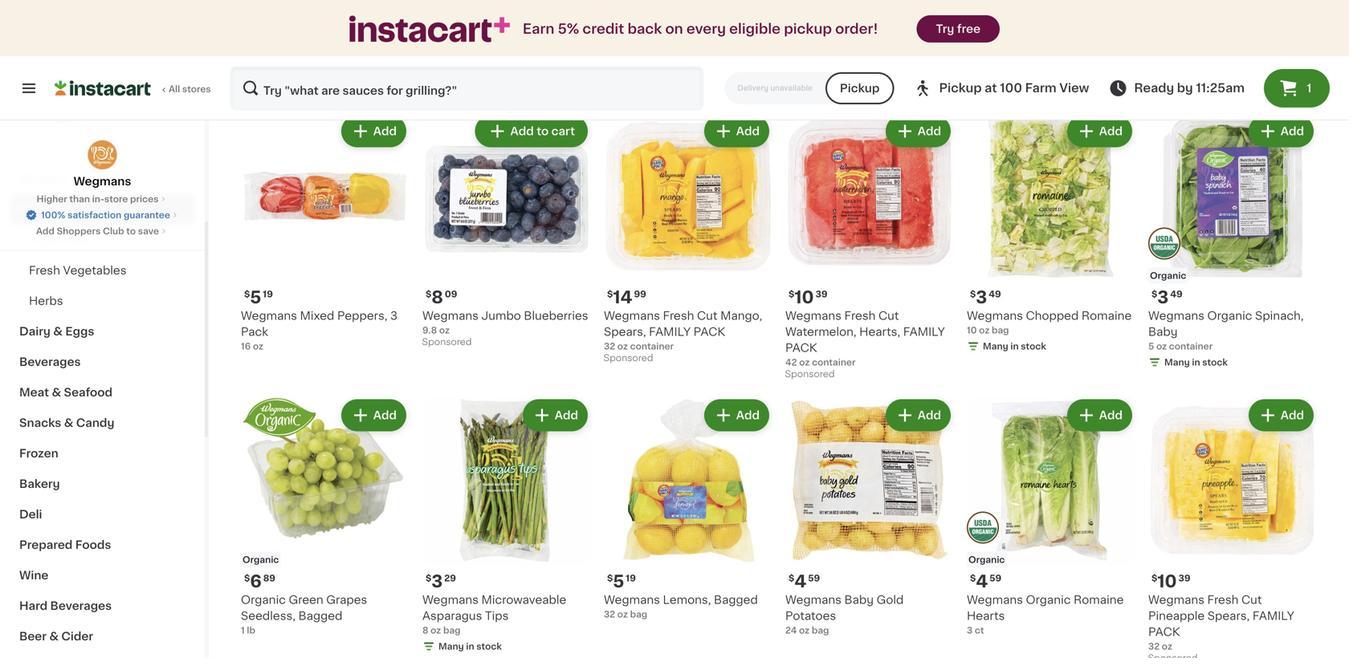 Task type: describe. For each thing, give the bounding box(es) containing it.
lb inside wegmans mixed peppers, 6 pack, family pack 2 lb
[[430, 69, 439, 78]]

0 vertical spatial each
[[282, 15, 314, 28]]

lists link
[[10, 106, 195, 138]]

1 inside lemons 1 each
[[967, 53, 971, 62]]

3 inside the wegmans mixed peppers, 3 pack 16 oz
[[391, 311, 398, 322]]

bag inside wegmans microwaveable asparagus tips 8 oz bag
[[444, 627, 461, 636]]

$ 6 89
[[244, 574, 276, 591]]

pack for wegmans fresh cut watermelon, hearts, family pack
[[786, 343, 818, 354]]

wegmans inside wegmans organic spinach, baby 5 oz container
[[1149, 311, 1205, 322]]

hearts
[[967, 611, 1006, 622]]

product group containing 8
[[423, 112, 591, 352]]

wegmans fresh cut pineapple spears, family pack 32 oz
[[1149, 595, 1295, 652]]

blueberries,
[[652, 37, 719, 49]]

lemons 1 each
[[967, 37, 1013, 62]]

the
[[341, 37, 359, 49]]

frozen
[[19, 448, 58, 460]]

3 for wegmans chopped romaine
[[977, 289, 988, 306]]

earn 5% credit back on every eligible pickup order!
[[523, 22, 879, 36]]

100
[[1001, 82, 1023, 94]]

0
[[977, 16, 989, 33]]

0.4
[[270, 66, 285, 75]]

in for wegmans chopped romaine
[[1011, 342, 1019, 351]]

oz inside organic blueberries, family pack 18 oz package
[[616, 69, 627, 78]]

pack for wegmans mixed peppers, 6 pack, family pack
[[500, 53, 532, 65]]

39 for wegmans mixed peppers, 6 pack, family pack
[[445, 17, 457, 26]]

prepared foods link
[[10, 530, 195, 561]]

3 for wegmans organic spinach, baby
[[1158, 289, 1169, 306]]

$ 3 49 for wegmans organic spinach, baby
[[1152, 289, 1183, 306]]

wegmans fresh cut watermelon, hearts, family pack 42 oz container
[[786, 311, 945, 367]]

add inside add shoppers club to save link
[[36, 227, 55, 236]]

59 for wegmans baby gold potatoes
[[809, 575, 820, 583]]

oz inside wegmans lemons, bagged 32 oz bag
[[618, 611, 628, 620]]

wine
[[19, 570, 49, 582]]

stock down wegmans organic baby spinach, family pack
[[1203, 85, 1228, 94]]

stock for wegmans microwaveable asparagus tips
[[477, 643, 502, 652]]

beverages link
[[10, 347, 195, 378]]

wegmans organic baby spinach, family pack
[[1149, 37, 1285, 65]]

add to cart button
[[477, 117, 587, 146]]

add inside add to cart button
[[511, 126, 534, 137]]

0 horizontal spatial jumbo
[[482, 311, 521, 322]]

family inside organic blueberries, family pack 18 oz package
[[722, 37, 764, 49]]

wegmans baby gold potatoes 24 oz bag
[[786, 595, 904, 636]]

6 inside wegmans mixed peppers, 6 pack, family pack 2 lb
[[572, 37, 580, 49]]

5 inside wegmans organic spinach, baby 5 oz container
[[1149, 342, 1155, 351]]

$ 10 39 for wegmans fresh cut watermelon, hearts, family pack
[[789, 289, 828, 306]]

89
[[263, 575, 276, 583]]

sponsored badge image for wegmans fresh cut watermelon, hearts, family pack
[[786, 370, 834, 380]]

1 vertical spatial beverages
[[50, 601, 112, 612]]

49 for wegmans organic spinach, baby
[[1171, 290, 1183, 299]]

100% satisfaction guarantee button
[[25, 206, 180, 222]]

$ inside $ 6 39
[[426, 17, 432, 26]]

59 for wegmans organic romaine hearts
[[990, 575, 1002, 583]]

pack inside organic blueberries, family pack 18 oz package
[[604, 53, 636, 65]]

package
[[629, 69, 668, 78]]

tips
[[485, 611, 509, 622]]

service type group
[[725, 72, 895, 104]]

item badge image
[[1149, 228, 1181, 260]]

organic inside wegmans organic spinach, baby 5 oz container
[[1208, 311, 1253, 322]]

bagged inside wegmans lemons, bagged 32 oz bag
[[714, 595, 758, 606]]

cider
[[61, 632, 93, 643]]

1 horizontal spatial wegmans jumbo blueberries 9.8 oz
[[786, 37, 952, 62]]

container for 14
[[630, 342, 674, 351]]

pickup for pickup at 100 farm view
[[940, 82, 982, 94]]

fresh vegetables
[[29, 265, 127, 276]]

fresh fruits
[[29, 235, 95, 246]]

potatoes
[[786, 611, 837, 622]]

family inside wegmans organic baby spinach, family pack
[[1200, 53, 1242, 65]]

oz inside wegmans fresh cut pineapple spears, family pack 32 oz
[[1163, 643, 1173, 652]]

credit
[[583, 22, 625, 36]]

oz inside wegmans baby gold potatoes 24 oz bag
[[800, 627, 810, 636]]

wine link
[[10, 561, 195, 591]]

wegmans organic spinach, baby 5 oz container
[[1149, 311, 1305, 351]]

wegmans lemons, bagged 32 oz bag
[[604, 595, 758, 620]]

spinach, inside wegmans organic spinach, baby 5 oz container
[[1256, 311, 1305, 322]]

by inside bananas, sold by the each $0.59 / lb about 0.4 lb each
[[323, 37, 338, 49]]

guarantee
[[124, 211, 170, 220]]

1 horizontal spatial 09
[[808, 17, 821, 26]]

family for wegmans fresh cut mango, spears, family pack
[[649, 327, 691, 338]]

1 vertical spatial $ 8 09
[[426, 289, 458, 306]]

beer & cider link
[[10, 622, 195, 652]]

2 horizontal spatial 8
[[795, 16, 807, 33]]

product group containing 6
[[241, 397, 410, 638]]

wegmans inside wegmans organic romaine hearts 3 ct
[[967, 595, 1024, 606]]

1 horizontal spatial $ 8 09
[[789, 16, 821, 33]]

1 vertical spatial 9.8
[[423, 326, 437, 335]]

$ inside $ 0 79
[[971, 17, 977, 26]]

organic inside wegmans organic romaine hearts 3 ct
[[1027, 595, 1071, 606]]

$ inside $ 12 69
[[607, 17, 613, 26]]

bagged inside organic green grapes seedless, bagged 1 lb
[[299, 611, 343, 622]]

prepared
[[19, 540, 73, 551]]

lists
[[45, 117, 73, 128]]

frozen link
[[10, 439, 195, 469]]

store
[[104, 195, 128, 204]]

sponsored badge image for wegmans jumbo blueberries
[[423, 338, 471, 348]]

add button for organic green grapes seedless, bagged
[[343, 401, 405, 430]]

cut for pineapple
[[1242, 595, 1263, 606]]

16
[[241, 342, 251, 351]]

19 for wegmans mixed peppers, 3 pack
[[263, 290, 273, 299]]

1 vertical spatial to
[[126, 227, 136, 236]]

$ inside $ 6 89
[[244, 575, 250, 583]]

vegetables
[[63, 265, 127, 276]]

ready by 11:25am link
[[1109, 79, 1245, 98]]

many in stock for wegmans chopped romaine
[[983, 342, 1047, 351]]

spears, for 14
[[604, 327, 646, 338]]

family for wegmans fresh cut pineapple spears, family pack
[[1253, 611, 1295, 622]]

recipes link
[[10, 164, 195, 194]]

dairy
[[19, 326, 51, 337]]

4 for wegmans baby gold potatoes
[[795, 574, 807, 591]]

hard beverages link
[[10, 591, 195, 622]]

item badge image
[[967, 512, 1000, 544]]

organic blueberries, family pack 18 oz package
[[604, 37, 764, 78]]

baby inside wegmans baby gold potatoes 24 oz bag
[[845, 595, 874, 606]]

meat
[[19, 387, 49, 399]]

many in stock for wegmans microwaveable asparagus tips
[[439, 643, 502, 652]]

chopped
[[1027, 311, 1079, 322]]

bag inside wegmans baby gold potatoes 24 oz bag
[[812, 627, 830, 636]]

add button for wegmans organic spinach, baby
[[1251, 117, 1313, 146]]

hard beverages
[[19, 601, 112, 612]]

bakery link
[[10, 469, 195, 500]]

view
[[1060, 82, 1090, 94]]

cart
[[552, 126, 575, 137]]

mango,
[[721, 311, 763, 322]]

bananas, sold by the each $0.59 / lb about 0.4 lb each
[[241, 37, 390, 75]]

prices
[[130, 195, 159, 204]]

satisfaction
[[68, 211, 122, 220]]

container inside wegmans organic spinach, baby 5 oz container
[[1170, 342, 1213, 351]]

wegmans inside wegmans microwaveable asparagus tips 8 oz bag
[[423, 595, 479, 606]]

organic inside organic blueberries, family pack 18 oz package
[[604, 37, 649, 49]]

free
[[958, 23, 981, 35]]

stores
[[182, 85, 211, 94]]

$ 5 19 for wegmans lemons, bagged
[[607, 574, 636, 591]]

earn
[[523, 22, 555, 36]]

shoppers
[[57, 227, 101, 236]]

gold
[[877, 595, 904, 606]]

69
[[633, 17, 646, 26]]

$ 6 39
[[426, 16, 457, 33]]

organic inside organic green grapes seedless, bagged 1 lb
[[241, 595, 286, 606]]

add button for wegmans baby gold potatoes
[[888, 401, 950, 430]]

1 horizontal spatial blueberries
[[887, 37, 952, 49]]

wegmans inside wegmans mixed peppers, 6 pack, family pack 2 lb
[[423, 37, 479, 49]]

09 inside product group
[[445, 290, 458, 299]]

0 horizontal spatial wegmans jumbo blueberries 9.8 oz
[[423, 311, 589, 335]]

in for wegmans organic spinach, baby
[[1193, 358, 1201, 367]]

produce link
[[10, 194, 195, 225]]

lb right /
[[276, 53, 284, 62]]

pineapple
[[1149, 611, 1205, 622]]

39 for wegmans fresh cut pineapple spears, family pack
[[1179, 575, 1191, 583]]

add button for wegmans chopped romaine
[[1069, 117, 1131, 146]]

0 vertical spatial jumbo
[[845, 37, 885, 49]]

in right ready
[[1193, 85, 1201, 94]]

wegmans microwaveable asparagus tips 8 oz bag
[[423, 595, 567, 636]]

meat & seafood
[[19, 387, 112, 399]]

family for wegmans fresh cut watermelon, hearts, family pack
[[904, 327, 945, 338]]

1 vertical spatial 8
[[432, 289, 443, 306]]

1 button
[[1265, 69, 1331, 108]]

& for dairy
[[53, 326, 63, 337]]

$ 12 69
[[607, 16, 646, 33]]

ready
[[1135, 82, 1175, 94]]

pack,
[[423, 53, 453, 65]]

ready by 11:25am
[[1135, 82, 1245, 94]]

5 for wegmans lemons, bagged
[[613, 574, 625, 591]]

spears, for 10
[[1208, 611, 1251, 622]]

$ 0 79
[[971, 16, 1002, 33]]



Task type: locate. For each thing, give the bounding box(es) containing it.
fresh for wegmans fresh cut watermelon, hearts, family pack
[[845, 311, 876, 322]]

& for beer
[[49, 632, 59, 643]]

2 59 from the left
[[990, 575, 1002, 583]]

family inside the wegmans fresh cut mango, spears, family pack 32 oz container
[[649, 327, 691, 338]]

0 horizontal spatial spears,
[[604, 327, 646, 338]]

1 vertical spatial spinach,
[[1256, 311, 1305, 322]]

1 horizontal spatial 49
[[1171, 290, 1183, 299]]

pack inside wegmans mixed peppers, 6 pack, family pack 2 lb
[[500, 53, 532, 65]]

2 vertical spatial 39
[[1179, 575, 1191, 583]]

$ 10 39 up watermelon,
[[789, 289, 828, 306]]

oz inside wegmans fresh cut watermelon, hearts, family pack 42 oz container
[[800, 358, 810, 367]]

fresh inside the wegmans fresh cut mango, spears, family pack 32 oz container
[[663, 311, 695, 322]]

sponsored badge image for wegmans fresh cut mango, spears, family pack
[[604, 354, 653, 364]]

$ 5 19 for wegmans mixed peppers, 3 pack
[[244, 289, 273, 306]]

higher than in-store prices
[[37, 195, 159, 204]]

many in stock down wegmans organic baby spinach, family pack
[[1165, 85, 1228, 94]]

$ 4 59 for wegmans organic romaine hearts
[[971, 574, 1002, 591]]

0 vertical spatial peppers,
[[519, 37, 569, 49]]

try
[[937, 23, 955, 35]]

2 horizontal spatial baby
[[1256, 37, 1285, 49]]

many in stock down "wegmans chopped romaine 10 oz bag"
[[983, 342, 1047, 351]]

0 horizontal spatial blueberries
[[524, 311, 589, 322]]

pack inside wegmans fresh cut watermelon, hearts, family pack 42 oz container
[[786, 343, 818, 354]]

1 vertical spatial 1
[[1308, 83, 1312, 94]]

1 vertical spatial $ 5 19
[[607, 574, 636, 591]]

on
[[666, 22, 684, 36]]

1 horizontal spatial peppers,
[[519, 37, 569, 49]]

foods
[[75, 540, 111, 551]]

1 horizontal spatial 9.8
[[786, 53, 800, 62]]

1 inside button
[[1308, 83, 1312, 94]]

0 horizontal spatial $ 4 59
[[789, 574, 820, 591]]

2 vertical spatial each
[[297, 66, 319, 75]]

3 for wegmans microwaveable asparagus tips
[[432, 574, 443, 591]]

asparagus
[[423, 611, 482, 622]]

produce
[[19, 204, 68, 215]]

each down sold
[[297, 66, 319, 75]]

49
[[989, 290, 1002, 299], [1171, 290, 1183, 299]]

0 horizontal spatial cut
[[697, 311, 718, 322]]

1 $ 4 59 from the left
[[789, 574, 820, 591]]

8
[[795, 16, 807, 33], [432, 289, 443, 306], [423, 627, 429, 636]]

many in stock down wegmans organic spinach, baby 5 oz container
[[1165, 358, 1228, 367]]

to inside button
[[537, 126, 549, 137]]

many in stock for wegmans organic spinach, baby
[[1165, 358, 1228, 367]]

59 up potatoes
[[809, 575, 820, 583]]

1 vertical spatial by
[[1178, 82, 1194, 94]]

wegmans inside wegmans baby gold potatoes 24 oz bag
[[786, 595, 842, 606]]

bagged
[[714, 595, 758, 606], [299, 611, 343, 622]]

sponsored badge image
[[423, 338, 471, 348], [604, 354, 653, 364], [786, 370, 834, 380], [1149, 655, 1198, 659]]

beverages
[[19, 357, 81, 368], [50, 601, 112, 612]]

stock down "wegmans chopped romaine 10 oz bag"
[[1021, 342, 1047, 351]]

pack up 18
[[604, 53, 636, 65]]

spears, inside wegmans fresh cut pineapple spears, family pack 32 oz
[[1208, 611, 1251, 622]]

18
[[604, 69, 614, 78]]

1 horizontal spatial to
[[537, 126, 549, 137]]

39 up pineapple
[[1179, 575, 1191, 583]]

12
[[613, 16, 632, 33]]

49 up "wegmans chopped romaine 10 oz bag"
[[989, 290, 1002, 299]]

bagged right lemons,
[[714, 595, 758, 606]]

add button for wegmans microwaveable asparagus tips
[[525, 401, 587, 430]]

1 vertical spatial blueberries
[[524, 311, 589, 322]]

organic
[[604, 37, 649, 49], [1208, 37, 1253, 49], [1151, 272, 1187, 280], [1208, 311, 1253, 322], [243, 556, 279, 565], [969, 556, 1006, 565], [241, 595, 286, 606], [1027, 595, 1071, 606]]

in down "wegmans chopped romaine 10 oz bag"
[[1011, 342, 1019, 351]]

add shoppers club to save
[[36, 227, 159, 236]]

$ inside $ 14 99
[[607, 290, 613, 299]]

wegmans inside the wegmans mixed peppers, 3 pack 16 oz
[[241, 311, 297, 322]]

4 for wegmans organic romaine hearts
[[977, 574, 989, 591]]

0 horizontal spatial $ 5 19
[[244, 289, 273, 306]]

wegmans logo image
[[87, 140, 118, 170]]

peppers, inside the wegmans mixed peppers, 3 pack 16 oz
[[337, 311, 388, 322]]

recipes
[[19, 174, 66, 185]]

pack inside wegmans organic baby spinach, family pack
[[1245, 53, 1277, 65]]

2 vertical spatial 10
[[1158, 574, 1178, 591]]

stock for wegmans organic spinach, baby
[[1203, 358, 1228, 367]]

add shoppers club to save link
[[36, 225, 169, 238]]

0 vertical spatial 39
[[445, 17, 457, 26]]

1 vertical spatial 19
[[626, 575, 636, 583]]

spears, down $ 14 99
[[604, 327, 646, 338]]

0 vertical spatial baby
[[1256, 37, 1285, 49]]

$ 10 39 for wegmans fresh cut pineapple spears, family pack
[[1152, 574, 1191, 591]]

product group containing 14
[[604, 112, 773, 368]]

wegmans organic romaine hearts 3 ct
[[967, 595, 1124, 636]]

4
[[795, 574, 807, 591], [977, 574, 989, 591]]

deli link
[[10, 500, 195, 530]]

49 for wegmans chopped romaine
[[989, 290, 1002, 299]]

0 horizontal spatial 5
[[250, 289, 261, 306]]

2 vertical spatial 6
[[250, 574, 262, 591]]

29
[[445, 575, 456, 583]]

grapes
[[326, 595, 368, 606]]

beverages up cider
[[50, 601, 112, 612]]

1 vertical spatial mixed
[[300, 311, 335, 322]]

ct
[[975, 627, 985, 636]]

0 horizontal spatial peppers,
[[337, 311, 388, 322]]

1 horizontal spatial $ 5 19
[[607, 574, 636, 591]]

2 horizontal spatial 5
[[1149, 342, 1155, 351]]

1 inside organic green grapes seedless, bagged 1 lb
[[241, 627, 245, 636]]

$ inside $ 3 29
[[426, 575, 432, 583]]

mixed inside the wegmans mixed peppers, 3 pack 16 oz
[[300, 311, 335, 322]]

3 inside wegmans organic romaine hearts 3 ct
[[967, 627, 973, 636]]

$ 10 39
[[789, 289, 828, 306], [1152, 574, 1191, 591]]

oz inside "wegmans chopped romaine 10 oz bag"
[[980, 326, 990, 335]]

39 for wegmans fresh cut watermelon, hearts, family pack
[[816, 290, 828, 299]]

pickup inside popup button
[[940, 82, 982, 94]]

pickup
[[784, 22, 832, 36]]

1 vertical spatial 6
[[572, 37, 580, 49]]

0 horizontal spatial $ 8 09
[[426, 289, 458, 306]]

pack inside wegmans fresh cut pineapple spears, family pack 32 oz
[[1149, 627, 1181, 638]]

pack inside the wegmans fresh cut mango, spears, family pack 32 oz container
[[694, 327, 726, 338]]

0 horizontal spatial 9.8
[[423, 326, 437, 335]]

11:25am
[[1197, 82, 1245, 94]]

79
[[990, 17, 1002, 26]]

1 59 from the left
[[809, 575, 820, 583]]

bagged down green
[[299, 611, 343, 622]]

1 vertical spatial wegmans jumbo blueberries 9.8 oz
[[423, 311, 589, 335]]

$ 5 19 up pack
[[244, 289, 273, 306]]

100%
[[41, 211, 65, 220]]

wegmans inside wegmans lemons, bagged 32 oz bag
[[604, 595, 660, 606]]

1 horizontal spatial baby
[[1149, 327, 1178, 338]]

prepared foods
[[19, 540, 111, 551]]

1 vertical spatial romaine
[[1074, 595, 1124, 606]]

cut
[[697, 311, 718, 322], [879, 311, 900, 322], [1242, 595, 1263, 606]]

1 vertical spatial jumbo
[[482, 311, 521, 322]]

bag inside "wegmans chopped romaine 10 oz bag"
[[992, 326, 1010, 335]]

romaine inside wegmans organic romaine hearts 3 ct
[[1074, 595, 1124, 606]]

many down "wegmans chopped romaine 10 oz bag"
[[983, 342, 1009, 351]]

1 horizontal spatial $ 10 39
[[1152, 574, 1191, 591]]

& left candy
[[64, 418, 73, 429]]

baby
[[1256, 37, 1285, 49], [1149, 327, 1178, 338], [845, 595, 874, 606]]

0 vertical spatial $ 5 19
[[244, 289, 273, 306]]

wegmans inside "wegmans chopped romaine 10 oz bag"
[[967, 311, 1024, 322]]

instacart logo image
[[55, 79, 151, 98]]

pack for wegmans fresh cut pineapple spears, family pack
[[1149, 627, 1181, 638]]

& inside 'link'
[[52, 387, 61, 399]]

higher
[[37, 195, 67, 204]]

0 vertical spatial $ 8 09
[[789, 16, 821, 33]]

$ 5 19 up wegmans lemons, bagged 32 oz bag
[[607, 574, 636, 591]]

lb down seedless,
[[247, 627, 255, 636]]

sponsored badge image for wegmans fresh cut pineapple spears, family pack
[[1149, 655, 1198, 659]]

fresh inside wegmans fresh cut pineapple spears, family pack 32 oz
[[1208, 595, 1239, 606]]

2 vertical spatial 32
[[1149, 643, 1160, 652]]

2 $ 4 59 from the left
[[971, 574, 1002, 591]]

oz
[[803, 53, 813, 62], [616, 69, 627, 78], [439, 326, 450, 335], [980, 326, 990, 335], [253, 342, 264, 351], [618, 342, 628, 351], [1157, 342, 1168, 351], [800, 358, 810, 367], [618, 611, 628, 620], [431, 627, 441, 636], [800, 627, 810, 636], [1163, 643, 1173, 652]]

$ 3 49 up "wegmans chopped romaine 10 oz bag"
[[971, 289, 1002, 306]]

0 horizontal spatial 8
[[423, 627, 429, 636]]

beverages down dairy & eggs
[[19, 357, 81, 368]]

5 for wegmans mixed peppers, 3 pack
[[250, 289, 261, 306]]

0 horizontal spatial baby
[[845, 595, 874, 606]]

5
[[250, 289, 261, 306], [1149, 342, 1155, 351], [613, 574, 625, 591]]

19 for wegmans lemons, bagged
[[626, 575, 636, 583]]

2 horizontal spatial 39
[[1179, 575, 1191, 583]]

1 horizontal spatial spears,
[[1208, 611, 1251, 622]]

in for wegmans microwaveable asparagus tips
[[466, 643, 475, 652]]

romaine for organic
[[1074, 595, 1124, 606]]

1 horizontal spatial jumbo
[[845, 37, 885, 49]]

pickup inside button
[[840, 83, 880, 94]]

& for meat
[[52, 387, 61, 399]]

add button for wegmans mixed peppers, 3 pack
[[343, 117, 405, 146]]

about
[[241, 66, 268, 75]]

pickup button
[[826, 72, 895, 104]]

0 vertical spatial 32
[[604, 342, 616, 351]]

wegmans inside wegmans organic baby spinach, family pack
[[1149, 37, 1205, 49]]

2 vertical spatial 1
[[241, 627, 245, 636]]

romaine for chopped
[[1082, 311, 1132, 322]]

dairy & eggs link
[[10, 317, 195, 347]]

4 up potatoes
[[795, 574, 807, 591]]

0 horizontal spatial 39
[[445, 17, 457, 26]]

many left 11:25am
[[1165, 85, 1191, 94]]

stock for wegmans chopped romaine
[[1021, 342, 1047, 351]]

1 horizontal spatial 39
[[816, 290, 828, 299]]

lb inside organic green grapes seedless, bagged 1 lb
[[247, 627, 255, 636]]

snacks & candy
[[19, 418, 114, 429]]

39 inside $ 6 39
[[445, 17, 457, 26]]

$ 4 59 up potatoes
[[789, 574, 820, 591]]

herbs
[[29, 296, 63, 307]]

container for 10
[[812, 358, 856, 367]]

2 49 from the left
[[1171, 290, 1183, 299]]

pickup at 100 farm view button
[[914, 66, 1090, 111]]

32 inside wegmans fresh cut pineapple spears, family pack 32 oz
[[1149, 643, 1160, 652]]

all
[[169, 85, 180, 94]]

container inside the wegmans fresh cut mango, spears, family pack 32 oz container
[[630, 342, 674, 351]]

cut inside wegmans fresh cut pineapple spears, family pack 32 oz
[[1242, 595, 1263, 606]]

spinach, inside wegmans organic baby spinach, family pack
[[1149, 53, 1198, 65]]

10 for wegmans fresh cut watermelon, hearts, family pack
[[795, 289, 814, 306]]

pack
[[500, 53, 532, 65], [604, 53, 636, 65], [1245, 53, 1277, 65], [694, 327, 726, 338], [786, 343, 818, 354], [1149, 627, 1181, 638]]

Search field
[[231, 67, 703, 109]]

pack up the 42 on the bottom
[[786, 343, 818, 354]]

1 vertical spatial baby
[[1149, 327, 1178, 338]]

many down wegmans organic spinach, baby 5 oz container
[[1165, 358, 1191, 367]]

wegmans inside wegmans fresh cut watermelon, hearts, family pack 42 oz container
[[786, 311, 842, 322]]

$ 3 49 for wegmans chopped romaine
[[971, 289, 1002, 306]]

snacks & candy link
[[10, 408, 195, 439]]

baby inside wegmans organic spinach, baby 5 oz container
[[1149, 327, 1178, 338]]

2 horizontal spatial container
[[1170, 342, 1213, 351]]

than
[[69, 195, 90, 204]]

& right beer at bottom
[[49, 632, 59, 643]]

6 left '89'
[[250, 574, 262, 591]]

mixed for 6
[[482, 37, 516, 49]]

None search field
[[230, 66, 704, 111]]

1 horizontal spatial cut
[[879, 311, 900, 322]]

pickup down 'order!'
[[840, 83, 880, 94]]

1 horizontal spatial container
[[812, 358, 856, 367]]

beer
[[19, 632, 47, 643]]

wegmans mixed peppers, 6 pack, family pack 2 lb
[[423, 37, 580, 78]]

meat & seafood link
[[10, 378, 195, 408]]

cut inside wegmans fresh cut watermelon, hearts, family pack 42 oz container
[[879, 311, 900, 322]]

fresh inside wegmans fresh cut watermelon, hearts, family pack 42 oz container
[[845, 311, 876, 322]]

peppers, inside wegmans mixed peppers, 6 pack, family pack 2 lb
[[519, 37, 569, 49]]

spears, inside the wegmans fresh cut mango, spears, family pack 32 oz container
[[604, 327, 646, 338]]

8 inside wegmans microwaveable asparagus tips 8 oz bag
[[423, 627, 429, 636]]

5%
[[558, 22, 580, 36]]

1 horizontal spatial spinach,
[[1256, 311, 1305, 322]]

1 vertical spatial spears,
[[1208, 611, 1251, 622]]

seedless,
[[241, 611, 296, 622]]

0 horizontal spatial container
[[630, 342, 674, 351]]

1 horizontal spatial 6
[[432, 16, 443, 33]]

0 vertical spatial blueberries
[[887, 37, 952, 49]]

pack up 1 button
[[1245, 53, 1277, 65]]

59 up hearts
[[990, 575, 1002, 583]]

32 for 14
[[604, 342, 616, 351]]

hearts,
[[860, 327, 901, 338]]

eligible
[[730, 22, 781, 36]]

1 49 from the left
[[989, 290, 1002, 299]]

family inside wegmans mixed peppers, 6 pack, family pack 2 lb
[[456, 53, 498, 65]]

stock down wegmans organic spinach, baby 5 oz container
[[1203, 358, 1228, 367]]

many
[[1165, 85, 1191, 94], [983, 342, 1009, 351], [1165, 358, 1191, 367], [439, 643, 464, 652]]

farm
[[1026, 82, 1057, 94]]

/
[[270, 53, 273, 62]]

0 vertical spatial by
[[323, 37, 338, 49]]

pack down 'mango,'
[[694, 327, 726, 338]]

2 horizontal spatial 6
[[572, 37, 580, 49]]

6
[[432, 16, 443, 33], [572, 37, 580, 49], [250, 574, 262, 591]]

0 horizontal spatial 19
[[263, 290, 273, 299]]

$ 3 49 down item badge icon
[[1152, 289, 1183, 306]]

many for wegmans chopped romaine
[[983, 342, 1009, 351]]

spears, right pineapple
[[1208, 611, 1251, 622]]

24
[[786, 627, 797, 636]]

instacart plus icon image
[[349, 16, 510, 42]]

0 vertical spatial 1
[[967, 53, 971, 62]]

each inside lemons 1 each
[[973, 53, 996, 62]]

6 for organic green grapes seedless, bagged
[[250, 574, 262, 591]]

0 horizontal spatial bagged
[[299, 611, 343, 622]]

$ 10 39 up pineapple
[[1152, 574, 1191, 591]]

fresh for wegmans fresh cut pineapple spears, family pack
[[1208, 595, 1239, 606]]

save
[[138, 227, 159, 236]]

1 horizontal spatial 8
[[432, 289, 443, 306]]

1 horizontal spatial mixed
[[482, 37, 516, 49]]

baby inside wegmans organic baby spinach, family pack
[[1256, 37, 1285, 49]]

10 for wegmans fresh cut pineapple spears, family pack
[[1158, 574, 1178, 591]]

1 horizontal spatial pickup
[[940, 82, 982, 94]]

1 horizontal spatial 1
[[967, 53, 971, 62]]

peppers, for 6
[[519, 37, 569, 49]]

cut for watermelon,
[[879, 311, 900, 322]]

back
[[628, 22, 662, 36]]

2 vertical spatial baby
[[845, 595, 874, 606]]

49 down item badge icon
[[1171, 290, 1183, 299]]

by left the
[[323, 37, 338, 49]]

family inside wegmans fresh cut pineapple spears, family pack 32 oz
[[1253, 611, 1295, 622]]

pickup for pickup
[[840, 83, 880, 94]]

1 vertical spatial bagged
[[299, 611, 343, 622]]

32 inside the wegmans fresh cut mango, spears, family pack 32 oz container
[[604, 342, 616, 351]]

(est.)
[[317, 15, 351, 28]]

fresh fruits link
[[10, 225, 195, 256]]

pickup left at
[[940, 82, 982, 94]]

19 up wegmans lemons, bagged 32 oz bag
[[626, 575, 636, 583]]

6 up pack, at top left
[[432, 16, 443, 33]]

green
[[289, 595, 324, 606]]

& left the eggs
[[53, 326, 63, 337]]

oz inside wegmans organic spinach, baby 5 oz container
[[1157, 342, 1168, 351]]

each
[[282, 15, 314, 28], [973, 53, 996, 62], [297, 66, 319, 75]]

pack down pineapple
[[1149, 627, 1181, 638]]

0 horizontal spatial 6
[[250, 574, 262, 591]]

& for snacks
[[64, 418, 73, 429]]

many down asparagus
[[439, 643, 464, 652]]

0 vertical spatial spinach,
[[1149, 53, 1198, 65]]

in down wegmans organic spinach, baby 5 oz container
[[1193, 358, 1201, 367]]

14
[[613, 289, 633, 306]]

1 horizontal spatial bagged
[[714, 595, 758, 606]]

$ 4 59 for wegmans baby gold potatoes
[[789, 574, 820, 591]]

each down lemons
[[973, 53, 996, 62]]

100% satisfaction guarantee
[[41, 211, 170, 220]]

romaine inside "wegmans chopped romaine 10 oz bag"
[[1082, 311, 1132, 322]]

2 horizontal spatial 10
[[1158, 574, 1178, 591]]

32 for 10
[[1149, 643, 1160, 652]]

pack down earn
[[500, 53, 532, 65]]

1 horizontal spatial $ 4 59
[[971, 574, 1002, 591]]

eggs
[[65, 326, 94, 337]]

2 $ 3 49 from the left
[[1152, 289, 1183, 306]]

0 horizontal spatial to
[[126, 227, 136, 236]]

pack for wegmans fresh cut mango, spears, family pack
[[694, 327, 726, 338]]

bag
[[992, 326, 1010, 335], [630, 611, 648, 620], [444, 627, 461, 636], [812, 627, 830, 636]]

0 vertical spatial 5
[[250, 289, 261, 306]]

0 vertical spatial beverages
[[19, 357, 81, 368]]

0 horizontal spatial $ 3 49
[[971, 289, 1002, 306]]

0 horizontal spatial 09
[[445, 290, 458, 299]]

by
[[323, 37, 338, 49], [1178, 82, 1194, 94]]

stock down tips
[[477, 643, 502, 652]]

product group
[[241, 112, 410, 353], [423, 112, 591, 352], [604, 112, 773, 368], [786, 112, 955, 384], [967, 112, 1136, 356], [1149, 112, 1318, 372], [241, 397, 410, 638], [423, 397, 591, 657], [604, 397, 773, 622], [786, 397, 955, 638], [967, 397, 1136, 638], [1149, 397, 1318, 659]]

container inside wegmans fresh cut watermelon, hearts, family pack 42 oz container
[[812, 358, 856, 367]]

0 horizontal spatial 49
[[989, 290, 1002, 299]]

6 down 5%
[[572, 37, 580, 49]]

1 horizontal spatial by
[[1178, 82, 1194, 94]]

organic inside wegmans organic baby spinach, family pack
[[1208, 37, 1253, 49]]

$ 14 99
[[607, 289, 647, 306]]

in
[[1193, 85, 1201, 94], [1011, 342, 1019, 351], [1193, 358, 1201, 367], [466, 643, 475, 652]]

to left save
[[126, 227, 136, 236]]

wegmans link
[[74, 140, 131, 190]]

to left cart
[[537, 126, 549, 137]]

many for wegmans organic spinach, baby
[[1165, 358, 1191, 367]]

1 vertical spatial $ 10 39
[[1152, 574, 1191, 591]]

seafood
[[64, 387, 112, 399]]

each up sold
[[282, 15, 314, 28]]

family inside wegmans fresh cut watermelon, hearts, family pack 42 oz container
[[904, 327, 945, 338]]

fresh for wegmans fresh cut mango, spears, family pack
[[663, 311, 695, 322]]

0 horizontal spatial $ 10 39
[[789, 289, 828, 306]]

family
[[722, 37, 764, 49], [456, 53, 498, 65], [1200, 53, 1242, 65], [649, 327, 691, 338], [904, 327, 945, 338], [1253, 611, 1295, 622]]

add button for wegmans lemons, bagged
[[706, 401, 768, 430]]

peppers, for 5
[[337, 311, 388, 322]]

$ 4 59 up hearts
[[971, 574, 1002, 591]]

bag inside wegmans lemons, bagged 32 oz bag
[[630, 611, 648, 620]]

by right ready
[[1178, 82, 1194, 94]]

32 inside wegmans lemons, bagged 32 oz bag
[[604, 611, 616, 620]]

every
[[687, 22, 726, 36]]

0 horizontal spatial 10
[[795, 289, 814, 306]]

10 inside "wegmans chopped romaine 10 oz bag"
[[967, 326, 977, 335]]

1 4 from the left
[[795, 574, 807, 591]]

to
[[537, 126, 549, 137], [126, 227, 136, 236]]

19 up pack
[[263, 290, 273, 299]]

mixed inside wegmans mixed peppers, 6 pack, family pack 2 lb
[[482, 37, 516, 49]]

1 horizontal spatial $ 3 49
[[1152, 289, 1183, 306]]

oz inside the wegmans mixed peppers, 3 pack 16 oz
[[253, 342, 264, 351]]

in down asparagus
[[466, 643, 475, 652]]

mixed for 5
[[300, 311, 335, 322]]

39 up watermelon,
[[816, 290, 828, 299]]

herbs link
[[10, 286, 195, 317]]

0 horizontal spatial 59
[[809, 575, 820, 583]]

many in stock down asparagus
[[439, 643, 502, 652]]

0 vertical spatial 6
[[432, 16, 443, 33]]

99
[[634, 290, 647, 299]]

& right meat
[[52, 387, 61, 399]]

cut for mango,
[[697, 311, 718, 322]]

1 vertical spatial peppers,
[[337, 311, 388, 322]]

oz inside wegmans microwaveable asparagus tips 8 oz bag
[[431, 627, 441, 636]]

club
[[103, 227, 124, 236]]

family for wegmans mixed peppers, 6 pack, family pack
[[456, 53, 498, 65]]

2 4 from the left
[[977, 574, 989, 591]]

$0.59
[[241, 53, 267, 62]]

0 vertical spatial 09
[[808, 17, 821, 26]]

$ 3 29
[[426, 574, 456, 591]]

4 up hearts
[[977, 574, 989, 591]]

lb right 0.4
[[287, 66, 295, 75]]

0 vertical spatial to
[[537, 126, 549, 137]]

0 vertical spatial 19
[[263, 290, 273, 299]]

1 $ 3 49 from the left
[[971, 289, 1002, 306]]

each inside bananas, sold by the each $0.59 / lb about 0.4 lb each
[[297, 66, 319, 75]]

oz inside the wegmans fresh cut mango, spears, family pack 32 oz container
[[618, 342, 628, 351]]

higher than in-store prices link
[[37, 193, 168, 206]]

add button for wegmans organic romaine hearts
[[1069, 401, 1131, 430]]

many for wegmans microwaveable asparagus tips
[[439, 643, 464, 652]]

39 up pack, at top left
[[445, 17, 457, 26]]

1 horizontal spatial 10
[[967, 326, 977, 335]]

0 vertical spatial 9.8
[[786, 53, 800, 62]]

6 for wegmans mixed peppers, 6 pack, family pack
[[432, 16, 443, 33]]

wegmans inside the wegmans fresh cut mango, spears, family pack 32 oz container
[[604, 311, 660, 322]]

1 horizontal spatial 5
[[613, 574, 625, 591]]

cut inside the wegmans fresh cut mango, spears, family pack 32 oz container
[[697, 311, 718, 322]]

wegmans inside wegmans fresh cut pineapple spears, family pack 32 oz
[[1149, 595, 1205, 606]]

lb right 2
[[430, 69, 439, 78]]



Task type: vqa. For each thing, say whether or not it's contained in the screenshot.
Essentials at left bottom
no



